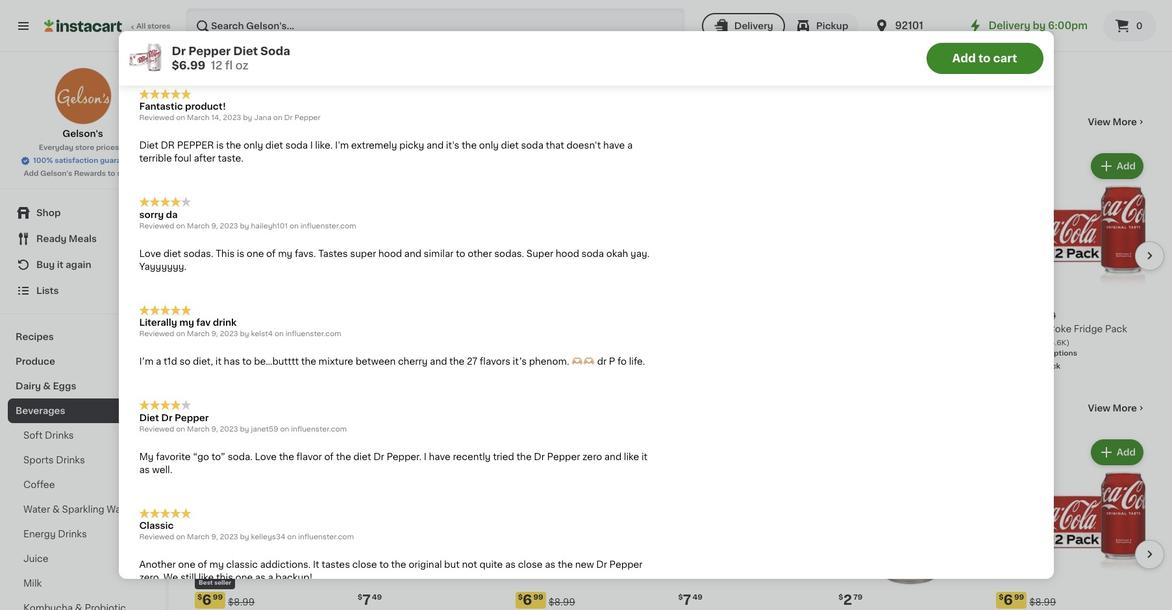 Task type: vqa. For each thing, say whether or not it's contained in the screenshot.
life. at the right bottom of the page
yes



Task type: locate. For each thing, give the bounding box(es) containing it.
delivery inside button
[[734, 21, 773, 31]]

da
[[166, 210, 178, 219]]

diet inside my favorite "go to" soda. love the flavor of the diet dr pepper. i have recently tried the dr pepper zero and like it as well.
[[354, 452, 371, 462]]

2 x from the left
[[366, 350, 371, 357]]

1 horizontal spatial close
[[518, 561, 543, 570]]

energy
[[23, 530, 56, 539]]

2 reviewed from the top
[[139, 223, 174, 230]]

0 horizontal spatial 99
[[213, 594, 223, 601]]

it right zero
[[642, 452, 648, 462]]

1 many in stock from the left
[[208, 363, 259, 370]]

x inside 6 x 1 l button
[[522, 350, 526, 357]]

many in stock down the 12 x 12 fl oz • 5 options
[[208, 363, 259, 370]]

0 horizontal spatial many
[[208, 363, 228, 370]]

the
[[486, 20, 501, 29], [419, 33, 434, 42], [226, 141, 241, 150], [462, 141, 477, 150], [301, 357, 316, 366], [450, 357, 465, 366], [279, 452, 294, 462], [336, 452, 351, 462], [517, 452, 532, 462], [391, 561, 406, 570], [558, 561, 573, 570]]

on right kelst4
[[275, 331, 284, 338]]

1 vertical spatial taste.
[[218, 154, 243, 163]]

diet for pepper
[[139, 414, 159, 423]]

1 49 from the left
[[372, 594, 382, 601]]

view more link
[[1088, 116, 1146, 129], [1088, 402, 1146, 415]]

2 item carousel region from the top
[[195, 432, 1165, 611]]

hood right the super
[[379, 249, 402, 258]]

dr right new
[[596, 561, 607, 570]]

$ 6
[[197, 307, 212, 321]]

seller
[[214, 580, 231, 586]]

2 vertical spatial it
[[642, 452, 648, 462]]

&
[[43, 382, 51, 391], [52, 505, 60, 514]]

this.
[[345, 33, 365, 42]]

view more for on sale now
[[1088, 118, 1137, 127]]

5
[[241, 350, 246, 357]]

1 horizontal spatial only
[[479, 141, 499, 150]]

9, inside literally my fav drink reviewed on march 9, 2023 by kelst4 on influenster.com
[[211, 331, 218, 338]]

influenster.com up flavor
[[291, 426, 347, 433]]

3 reviewed from the top
[[139, 331, 174, 338]]

2 horizontal spatial stock
[[1040, 363, 1061, 370]]

oz
[[235, 60, 249, 71], [226, 350, 235, 357], [396, 350, 404, 357]]

0 horizontal spatial fl
[[220, 350, 224, 357]]

2 march from the top
[[187, 223, 210, 230]]

1 more from the top
[[1113, 118, 1137, 127]]

soda
[[503, 20, 526, 29], [471, 33, 494, 42], [286, 141, 308, 150], [521, 141, 544, 150], [582, 249, 604, 258]]

2 view from the top
[[1088, 404, 1111, 413]]

0 vertical spatial that
[[159, 46, 177, 55]]

0 horizontal spatial love
[[139, 249, 161, 258]]

is inside love diet sodas. this is one of my favs. tastes super hood and similar to other sodas. super hood soda okah yay. yayyyyyy.
[[237, 249, 244, 258]]

1 horizontal spatial $ 6 99 $8.99
[[999, 593, 1056, 607]]

stock down 5 in the left of the page
[[239, 363, 259, 370]]

0 horizontal spatial taste.
[[139, 33, 165, 42]]

& inside "link"
[[52, 505, 60, 514]]

options down (14.6k)
[[1049, 350, 1078, 357]]

stock
[[239, 363, 259, 370], [399, 363, 419, 370], [1040, 363, 1061, 370]]

last
[[139, 20, 159, 29]]

2 horizontal spatial x
[[522, 350, 526, 357]]

soda down due
[[471, 33, 494, 42]]

sports drinks link
[[8, 448, 158, 473]]

0 horizontal spatial that
[[159, 46, 177, 55]]

1 vertical spatial view more link
[[1088, 402, 1146, 415]]

1 vertical spatial one
[[178, 561, 195, 570]]

options for fridge
[[1049, 350, 1078, 357]]

drinks up coffee link
[[56, 456, 85, 465]]

diet inside "diet dr pepper reviewed on march 9, 2023 by janet59 on influenster.com"
[[139, 414, 159, 423]]

1 options from the left
[[248, 350, 276, 357]]

my
[[278, 249, 293, 258], [179, 318, 194, 328], [210, 561, 224, 570]]

2 view more from the top
[[1088, 404, 1137, 413]]

1 horizontal spatial $ 7 49
[[678, 593, 703, 607]]

water down coffee
[[23, 505, 50, 514]]

1 vertical spatial have
[[429, 452, 451, 462]]

more
[[1113, 118, 1137, 127], [1113, 404, 1137, 413]]

0 vertical spatial love
[[139, 249, 161, 258]]

and right cherry
[[430, 357, 447, 366]]

to inside button
[[979, 53, 991, 64]]

1 many from the left
[[208, 363, 228, 370]]

diet down now at the top of page
[[265, 141, 283, 150]]

fl for 24
[[389, 350, 394, 357]]

by left "janet59"
[[240, 426, 249, 433]]

(4.45k)
[[243, 340, 270, 347]]

soft down diet,
[[195, 401, 225, 415]]

2 horizontal spatial it
[[642, 452, 648, 462]]

1 horizontal spatial water
[[107, 505, 133, 514]]

taste. down all stores
[[139, 33, 165, 42]]

1 horizontal spatial in
[[390, 363, 397, 370]]

delivery by 6:00pm
[[989, 21, 1088, 31]]

is right the "this"
[[237, 249, 244, 258]]

x for 24
[[366, 350, 371, 357]]

1 horizontal spatial oz
[[235, 60, 249, 71]]

service type group
[[702, 13, 859, 39]]

1 horizontal spatial delivery
[[989, 21, 1031, 31]]

0 vertical spatial taste.
[[139, 33, 165, 42]]

soft drinks link up "janet59"
[[195, 401, 276, 416]]

0 horizontal spatial options
[[248, 350, 276, 357]]

2023 inside literally my fav drink reviewed on march 9, 2023 by kelst4 on influenster.com
[[220, 331, 238, 338]]

sports drinks
[[23, 456, 85, 465]]

1 horizontal spatial soft
[[195, 401, 225, 415]]

i left like.
[[310, 141, 313, 150]]

1 horizontal spatial is
[[237, 249, 244, 258]]

that inside the diet dr pepper is the only diet soda i like.  i'm extremely picky and it's the only diet soda that doesn't have a terrible foul after taste.
[[546, 141, 564, 150]]

coca-
[[996, 325, 1025, 334]]

0 vertical spatial view
[[1088, 118, 1111, 127]]

there
[[167, 33, 193, 42]]

1 horizontal spatial taste.
[[218, 154, 243, 163]]

2 $ 6 99 $8.99 from the left
[[999, 593, 1056, 607]]

coke up (14.6k)
[[1048, 325, 1072, 334]]

delivery
[[989, 21, 1031, 31], [734, 21, 773, 31]]

be…butttt
[[254, 357, 299, 366]]

delivery button
[[702, 13, 785, 39]]

a inside the diet dr pepper is the only diet soda i like.  i'm extremely picky and it's the only diet soda that doesn't have a terrible foul after taste.
[[627, 141, 633, 150]]

my inside literally my fav drink reviewed on march 9, 2023 by kelst4 on influenster.com
[[179, 318, 194, 328]]

$ inside $ 6 99
[[518, 594, 523, 601]]

view
[[1088, 118, 1111, 127], [1088, 404, 1111, 413]]

1 horizontal spatial love
[[255, 452, 277, 462]]

soft
[[195, 401, 225, 415], [23, 431, 43, 440]]

diet inside the diet dr pepper is the only diet soda i like.  i'm extremely picky and it's the only diet soda that doesn't have a terrible foul after taste.
[[139, 141, 158, 150]]

0
[[1136, 21, 1143, 31]]

a inside another one of my classic addictions.  it tastes close to the original but not quite as close as the new dr pepper zero.  we still like this one as a backup!
[[268, 574, 273, 583]]

0 horizontal spatial only
[[244, 141, 263, 150]]

0 button
[[1104, 10, 1157, 42]]

0 vertical spatial it
[[57, 260, 63, 270]]

1 x from the left
[[204, 350, 208, 357]]

$6.99 original price: $8.99 element
[[195, 306, 345, 323], [195, 592, 345, 609], [515, 592, 665, 609], [996, 592, 1146, 609]]

soda down 'year'
[[261, 46, 290, 57]]

2 vertical spatial my
[[210, 561, 224, 570]]

all
[[407, 33, 417, 42]]

1 water from the left
[[23, 505, 50, 514]]

product group
[[996, 151, 1146, 375], [195, 437, 345, 611], [355, 437, 505, 611], [515, 437, 665, 611], [996, 437, 1146, 611]]

0 horizontal spatial soft drinks link
[[8, 423, 158, 448]]

diet up the yayyyyyy.
[[164, 249, 181, 258]]

1 vertical spatial soft
[[23, 431, 43, 440]]

dr inside dr pepper diet soda $6.99 12 fl oz
[[172, 46, 186, 57]]

0 horizontal spatial hood
[[379, 249, 402, 258]]

3 x from the left
[[522, 350, 526, 357]]

0 horizontal spatial it
[[57, 260, 63, 270]]

to right due
[[474, 20, 484, 29]]

1 stock from the left
[[239, 363, 259, 370]]

okah
[[606, 249, 628, 258]]

1 horizontal spatial options
[[1049, 350, 1078, 357]]

soda inside item carousel region
[[242, 325, 266, 334]]

2 view more link from the top
[[1088, 402, 1146, 415]]

0 vertical spatial more
[[1113, 118, 1137, 127]]

1 horizontal spatial my
[[210, 561, 224, 570]]

0 horizontal spatial x
[[204, 350, 208, 357]]

2023 inside "diet dr pepper reviewed on march 9, 2023 by janet59 on influenster.com"
[[220, 426, 238, 433]]

sodas. right other
[[494, 249, 524, 258]]

12 inside dr pepper diet soda $6.99 12 fl oz
[[211, 60, 222, 71]]

$8.99 inside product group
[[1030, 312, 1056, 321]]

3 march from the top
[[187, 331, 210, 338]]

2 horizontal spatial my
[[278, 249, 293, 258]]

by up the (4.45k) at left bottom
[[240, 331, 249, 338]]

2 7 from the left
[[683, 593, 691, 607]]

to left original
[[379, 561, 389, 570]]

my left fav
[[179, 318, 194, 328]]

by left the haileyh101
[[240, 223, 249, 230]]

1 horizontal spatial many in stock
[[368, 363, 419, 370]]

0 horizontal spatial delivery
[[734, 21, 773, 31]]

0 vertical spatial not
[[516, 33, 532, 42]]

92101 button
[[875, 8, 952, 44]]

kelleys34
[[251, 534, 285, 541]]

reviewed inside fantastic product! reviewed on march 14, 2023 by jana on dr pepper
[[139, 115, 174, 122]]

fo
[[618, 357, 627, 366]]

99 inside $ 6 99
[[534, 594, 543, 601]]

1 horizontal spatial that
[[546, 141, 564, 150]]

to left cart
[[979, 53, 991, 64]]

diet up the terrible
[[139, 141, 158, 150]]

backup!
[[276, 574, 313, 583]]

march inside literally my fav drink reviewed on march 9, 2023 by kelst4 on influenster.com
[[187, 331, 210, 338]]

sale
[[219, 115, 250, 129]]

1 9, from the top
[[211, 223, 218, 230]]

1 view more from the top
[[1088, 118, 1137, 127]]

0 horizontal spatial have
[[429, 452, 451, 462]]

is
[[216, 141, 224, 150], [237, 249, 244, 258]]

oz for 24 x 16.9 fl oz
[[396, 350, 404, 357]]

sodas. left the "this"
[[184, 249, 213, 258]]

•
[[236, 350, 239, 357]]

of up best
[[198, 561, 207, 570]]

reviewed up my
[[139, 426, 174, 433]]

2 99 from the left
[[534, 594, 543, 601]]

0 horizontal spatial not
[[462, 561, 477, 570]]

$ 2 79
[[839, 593, 863, 607]]

a down addictions.
[[268, 574, 273, 583]]

many down the 12 x 12 fl oz • 5 options
[[208, 363, 228, 370]]

on
[[176, 115, 185, 122], [273, 115, 282, 122], [176, 223, 185, 230], [290, 223, 299, 230], [176, 331, 185, 338], [275, 331, 284, 338], [176, 426, 185, 433], [280, 426, 289, 433], [176, 534, 185, 541], [287, 534, 296, 541]]

view more for soft drinks
[[1088, 404, 1137, 413]]

literally my fav drink reviewed on march 9, 2023 by kelst4 on influenster.com
[[139, 318, 341, 338]]

phenom.
[[529, 357, 569, 366]]

2 horizontal spatial 99
[[1014, 594, 1024, 601]]

4 9, from the top
[[211, 534, 218, 541]]

beverages down dairy & eggs
[[16, 407, 65, 416]]

water & sparkling water
[[23, 505, 133, 514]]

like.
[[315, 141, 333, 150]]

dr right jana
[[284, 115, 293, 122]]

soda left okah
[[582, 249, 604, 258]]

1 view from the top
[[1088, 118, 1111, 127]]

reviewed down fantastic
[[139, 115, 174, 122]]

close up $ 6 99
[[518, 561, 543, 570]]

5 march from the top
[[187, 534, 210, 541]]

2 9, from the top
[[211, 331, 218, 338]]

2 horizontal spatial fl
[[389, 350, 394, 357]]

2 many in stock from the left
[[368, 363, 419, 370]]

has up returned
[[528, 20, 544, 29]]

horrible
[[600, 20, 635, 29]]

0 horizontal spatial soft
[[23, 431, 43, 440]]

janet59
[[251, 426, 278, 433]]

drinks up "janet59"
[[229, 401, 276, 415]]

march inside fantastic product! reviewed on march 14, 2023 by jana on dr pepper
[[187, 115, 210, 122]]

2 in from the left
[[390, 363, 397, 370]]

0 vertical spatial beverages
[[195, 68, 301, 87]]

has down the 12 x 12 fl oz • 5 options
[[224, 357, 240, 366]]

1 sodas. from the left
[[184, 249, 213, 258]]

1 horizontal spatial like
[[624, 452, 639, 462]]

1 vertical spatial soft drinks link
[[8, 423, 158, 448]]

fantastic product! reviewed on march 14, 2023 by jana on dr pepper
[[139, 102, 321, 122]]

2 more from the top
[[1113, 404, 1137, 413]]

in down the cola
[[1032, 363, 1038, 370]]

None search field
[[186, 8, 685, 44]]

delivery for delivery
[[734, 21, 773, 31]]

sold
[[200, 46, 219, 55]]

0 horizontal spatial is
[[216, 141, 224, 150]]

taste.
[[139, 33, 165, 42], [218, 154, 243, 163]]

the left "mixture"
[[301, 357, 316, 366]]

not right but
[[462, 561, 477, 570]]

1 horizontal spatial stock
[[399, 363, 419, 370]]

0 horizontal spatial like
[[199, 574, 214, 583]]

to left other
[[456, 249, 465, 258]]

1 horizontal spatial not
[[516, 33, 532, 42]]

1 horizontal spatial hood
[[556, 249, 579, 258]]

product!
[[185, 102, 226, 111]]

of left this.
[[333, 33, 343, 42]]

& left "eggs"
[[43, 382, 51, 391]]

1 coke from the left
[[216, 325, 240, 334]]

add to cart button
[[927, 43, 1043, 74]]

energy drinks
[[23, 530, 87, 539]]

2 horizontal spatial many
[[1009, 363, 1030, 370]]

stock down 24 x 16.9 fl oz
[[399, 363, 419, 370]]

many in stock
[[208, 363, 259, 370], [368, 363, 419, 370]]

t1d
[[164, 357, 177, 366]]

2023 down the drink
[[220, 331, 238, 338]]

of inside love diet sodas. this is one of my favs. tastes super hood and similar to other sodas. super hood soda okah yay. yayyyyyy.
[[266, 249, 276, 258]]

and inside love diet sodas. this is one of my favs. tastes super hood and similar to other sodas. super hood soda okah yay. yayyyyyy.
[[404, 249, 422, 258]]

in down 24 x 16.9 fl oz
[[390, 363, 397, 370]]

x right 24
[[366, 350, 371, 357]]

9, up the "this"
[[211, 223, 218, 230]]

diet for soda
[[195, 325, 214, 334]]

more for on sale now
[[1113, 118, 1137, 127]]

delivery for delivery by 6:00pm
[[989, 21, 1031, 31]]

by inside "diet dr pepper reviewed on march 9, 2023 by janet59 on influenster.com"
[[240, 426, 249, 433]]

item carousel region for on sale now
[[195, 145, 1165, 380]]

0 vertical spatial view more
[[1088, 118, 1137, 127]]

by left kelleys34
[[240, 534, 249, 541]]

1 horizontal spatial many
[[368, 363, 389, 370]]

drinks up sports drinks
[[45, 431, 74, 440]]

soft drinks up sports drinks
[[23, 431, 74, 440]]

1 horizontal spatial &
[[52, 505, 60, 514]]

1 $ 7 49 from the left
[[358, 593, 382, 607]]

pepper inside "diet dr pepper reviewed on march 9, 2023 by janet59 on influenster.com"
[[175, 414, 209, 423]]

buy it again link
[[8, 252, 158, 278]]

taste. inside last three cases i bought from two different stores, i've had to return due to the soda has a smell and horrible taste.  there was a recall last year because of this. i believe all the tainted soda was not returned to distributor and that was sold to  us.
[[139, 33, 165, 42]]

i'm
[[335, 141, 349, 150]]

soda inside love diet sodas. this is one of my favs. tastes super hood and similar to other sodas. super hood soda okah yay. yayyyyyy.
[[582, 249, 604, 258]]

1 vertical spatial is
[[237, 249, 244, 258]]

like inside my favorite "go to" soda. love the flavor of the diet dr pepper. i have recently tried the dr pepper zero and like it as well.
[[624, 452, 639, 462]]

3 stock from the left
[[1040, 363, 1061, 370]]

i right pepper.
[[424, 452, 427, 462]]

have inside the diet dr pepper is the only diet soda i like.  i'm extremely picky and it's the only diet soda that doesn't have a terrible foul after taste.
[[603, 141, 625, 150]]

1 99 from the left
[[213, 594, 223, 601]]

coke inside coca-cola coke fridge pack (14.6k) 4 options many in stock
[[1048, 325, 1072, 334]]

0 vertical spatial like
[[624, 452, 639, 462]]

drinks for soft drinks link for the sports drinks link
[[45, 431, 74, 440]]

close right "tastes"
[[352, 561, 377, 570]]

0 vertical spatial soft drinks
[[195, 401, 276, 415]]

x up diet,
[[204, 350, 208, 357]]

0 horizontal spatial beverages
[[16, 407, 65, 416]]

water
[[23, 505, 50, 514], [107, 505, 133, 514]]

is right "pepper" at the top of the page
[[216, 141, 224, 150]]

to inside love diet sodas. this is one of my favs. tastes super hood and similar to other sodas. super hood soda okah yay. yayyyyyy.
[[456, 249, 465, 258]]

0 horizontal spatial 7
[[363, 593, 371, 607]]

0 vertical spatial gelson's
[[62, 129, 103, 138]]

3 in from the left
[[1032, 363, 1038, 370]]

3 many from the left
[[1009, 363, 1030, 370]]

0 horizontal spatial stock
[[239, 363, 259, 370]]

i
[[217, 20, 220, 29], [367, 33, 369, 42], [310, 141, 313, 150], [424, 452, 427, 462]]

still
[[180, 574, 196, 583]]

0 horizontal spatial &
[[43, 382, 51, 391]]

12
[[211, 60, 222, 71], [195, 350, 202, 357], [210, 350, 218, 357]]

options inside coca-cola coke fridge pack (14.6k) 4 options many in stock
[[1049, 350, 1078, 357]]

reviewed inside sorry da reviewed on march 9, 2023 by haileyh101 on influenster.com
[[139, 223, 174, 230]]

like left seller
[[199, 574, 214, 583]]

0 horizontal spatial coke
[[216, 325, 240, 334]]

on up the favorite
[[176, 426, 185, 433]]

prices
[[96, 144, 119, 151]]

pepper inside fantastic product! reviewed on march 14, 2023 by jana on dr pepper
[[295, 115, 321, 122]]

oz inside dr pepper diet soda $6.99 12 fl oz
[[235, 60, 249, 71]]

0 horizontal spatial has
[[224, 357, 240, 366]]

$8.99
[[228, 312, 255, 321], [1030, 312, 1056, 321], [228, 598, 255, 607], [549, 598, 575, 607], [1030, 598, 1056, 607]]

soft drinks link up sports drinks
[[8, 423, 158, 448]]

$ inside $ 6
[[197, 308, 202, 315]]

1 vertical spatial not
[[462, 561, 477, 570]]

diet
[[265, 141, 283, 150], [501, 141, 519, 150], [164, 249, 181, 258], [354, 452, 371, 462]]

distributor
[[587, 33, 635, 42]]

2023 right 14,
[[223, 115, 241, 122]]

6 inside button
[[515, 350, 520, 357]]

pepper up $6.99
[[188, 46, 231, 57]]

0 horizontal spatial $ 6 99 $8.99
[[197, 593, 255, 607]]

add to cart
[[953, 53, 1017, 64]]

$ inside $ 2 79
[[839, 594, 843, 601]]

1 horizontal spatial soft drinks link
[[195, 401, 276, 416]]

similar
[[424, 249, 454, 258]]

soft drinks
[[195, 401, 276, 415], [23, 431, 74, 440]]

9, up to"
[[211, 426, 218, 433]]

5 reviewed from the top
[[139, 534, 174, 541]]

by left jana
[[243, 115, 252, 122]]

dr inside "diet dr pepper reviewed on march 9, 2023 by janet59 on influenster.com"
[[161, 414, 172, 423]]

1 reviewed from the top
[[139, 115, 174, 122]]

view more link for on sale now
[[1088, 116, 1146, 129]]

another
[[139, 561, 176, 570]]

1 vertical spatial view
[[1088, 404, 1111, 413]]

1 vertical spatial my
[[179, 318, 194, 328]]

not inside last three cases i bought from two different stores, i've had to return due to the soda has a smell and horrible taste.  there was a recall last year because of this. i believe all the tainted soda was not returned to distributor and that was sold to  us.
[[516, 33, 532, 42]]

24
[[355, 350, 365, 357]]

0 horizontal spatial my
[[179, 318, 194, 328]]

1 vertical spatial &
[[52, 505, 60, 514]]

gelson's
[[62, 129, 103, 138], [40, 170, 72, 177]]

is inside the diet dr pepper is the only diet soda i like.  i'm extremely picky and it's the only diet soda that doesn't have a terrible foul after taste.
[[216, 141, 224, 150]]

1 horizontal spatial sodas.
[[494, 249, 524, 258]]

1 view more link from the top
[[1088, 116, 1146, 129]]

new
[[575, 561, 594, 570]]

gelson's up the store
[[62, 129, 103, 138]]

1 horizontal spatial has
[[528, 20, 544, 29]]

3 9, from the top
[[211, 426, 218, 433]]

soda left doesn't
[[521, 141, 544, 150]]

6
[[202, 307, 212, 321], [515, 350, 520, 357], [202, 593, 212, 607], [523, 593, 532, 607], [1004, 593, 1013, 607]]

dr down there
[[172, 46, 186, 57]]

dr inside fantastic product! reviewed on march 14, 2023 by jana on dr pepper
[[284, 115, 293, 122]]

item carousel region
[[195, 145, 1165, 380], [195, 432, 1165, 611]]

instacart logo image
[[44, 18, 122, 34]]

1 horizontal spatial 99
[[534, 594, 543, 601]]

energy drinks link
[[8, 522, 158, 547]]

0 vertical spatial view more link
[[1088, 116, 1146, 129]]

0 horizontal spatial close
[[352, 561, 377, 570]]

many in stock down 16.9
[[368, 363, 419, 370]]

49
[[372, 594, 382, 601], [693, 594, 703, 601]]

reviewed inside "diet dr pepper reviewed on march 9, 2023 by janet59 on influenster.com"
[[139, 426, 174, 433]]

a up sold
[[216, 33, 221, 42]]

0 vertical spatial have
[[603, 141, 625, 150]]

6 x 1 l button
[[515, 151, 665, 359]]

pepper up like.
[[295, 115, 321, 122]]

was down cases
[[196, 33, 213, 42]]

0 vertical spatial one
[[247, 249, 264, 258]]

stock down the 4
[[1040, 363, 1061, 370]]

1 item carousel region from the top
[[195, 145, 1165, 380]]

1 march from the top
[[187, 115, 210, 122]]

has
[[528, 20, 544, 29], [224, 357, 240, 366]]

pepper inside another one of my classic addictions.  it tastes close to the original but not quite as close as the new dr pepper zero.  we still like this one as a backup!
[[610, 561, 643, 570]]

2023 inside sorry da reviewed on march 9, 2023 by haileyh101 on influenster.com
[[220, 223, 238, 230]]

0 horizontal spatial many in stock
[[208, 363, 259, 370]]

fl up i'm a t1d so diet, it has to be…butttt the mixture between cherry and the 27 flavors it's phenom. 🫶🏼🫶🏼 dr p fo life.
[[389, 350, 394, 357]]

fav
[[196, 318, 211, 328]]

influenster.com up "tastes"
[[298, 534, 354, 541]]

pepper right new
[[610, 561, 643, 570]]

9, inside sorry da reviewed on march 9, 2023 by haileyh101 on influenster.com
[[211, 223, 218, 230]]

★★★★★ inside ★★★★★ (4.45k)
[[195, 338, 240, 347]]

one inside love diet sodas. this is one of my favs. tastes super hood and similar to other sodas. super hood soda okah yay. yayyyyyy.
[[247, 249, 264, 258]]

reviewed down classic
[[139, 534, 174, 541]]

the right flavor
[[336, 452, 351, 462]]

1 horizontal spatial it
[[215, 357, 222, 366]]

all
[[136, 23, 146, 30]]

1 vertical spatial soft drinks
[[23, 431, 74, 440]]

1 horizontal spatial coke
[[1048, 325, 1072, 334]]

0 horizontal spatial $ 7 49
[[358, 593, 382, 607]]

soda up the (4.45k) at left bottom
[[242, 325, 266, 334]]

diet inside item carousel region
[[195, 325, 214, 334]]

product group containing 7
[[355, 437, 505, 611]]

0 vertical spatial is
[[216, 141, 224, 150]]

0 vertical spatial &
[[43, 382, 51, 391]]

0 vertical spatial soda
[[261, 46, 290, 57]]

and left similar
[[404, 249, 422, 258]]

my left favs.
[[278, 249, 293, 258]]

2 coke from the left
[[1048, 325, 1072, 334]]

drinks for energy drinks link
[[58, 530, 87, 539]]

1 vertical spatial view more
[[1088, 404, 1137, 413]]

2 close from the left
[[518, 561, 543, 570]]

this
[[216, 574, 233, 583]]

0 vertical spatial my
[[278, 249, 293, 258]]

diet down the recall
[[233, 46, 258, 57]]

4 march from the top
[[187, 426, 210, 433]]

9,
[[211, 223, 218, 230], [211, 331, 218, 338], [211, 426, 218, 433], [211, 534, 218, 541]]

mixture
[[319, 357, 353, 366]]

water right sparkling at the bottom left of page
[[107, 505, 133, 514]]

gelson's logo image
[[54, 68, 111, 125]]

on down fantastic
[[176, 115, 185, 122]]

influenster.com inside 'classic reviewed on march 9, 2023 by kelleys34 on influenster.com'
[[298, 534, 354, 541]]

4 reviewed from the top
[[139, 426, 174, 433]]

milk link
[[8, 572, 158, 596]]

100% satisfaction guarantee
[[33, 157, 138, 164]]

2 options from the left
[[1049, 350, 1078, 357]]

by inside 'classic reviewed on march 9, 2023 by kelleys34 on influenster.com'
[[240, 534, 249, 541]]

influenster.com inside sorry da reviewed on march 9, 2023 by haileyh101 on influenster.com
[[301, 223, 356, 230]]



Task type: describe. For each thing, give the bounding box(es) containing it.
sorry
[[139, 210, 164, 219]]

soft drinks link for the sports drinks link
[[8, 423, 158, 448]]

buy
[[36, 260, 55, 270]]

and inside my favorite "go to" soda. love the flavor of the diet dr pepper. i have recently tried the dr pepper zero and like it as well.
[[605, 452, 622, 462]]

pepper inside dr pepper diet soda $6.99 12 fl oz
[[188, 46, 231, 57]]

dairy
[[16, 382, 41, 391]]

on right the haileyh101
[[290, 223, 299, 230]]

of inside another one of my classic addictions.  it tastes close to the original but not quite as close as the new dr pepper zero.  we still like this one as a backup!
[[198, 561, 207, 570]]

all stores
[[136, 23, 171, 30]]

so
[[180, 357, 191, 366]]

influenster.com inside literally my fav drink reviewed on march 9, 2023 by kelst4 on influenster.com
[[286, 331, 341, 338]]

12 x 12 fl oz • 5 options
[[195, 350, 276, 357]]

picky
[[399, 141, 424, 150]]

between
[[356, 357, 396, 366]]

the right tried
[[517, 452, 532, 462]]

by inside literally my fav drink reviewed on march 9, 2023 by kelst4 on influenster.com
[[240, 331, 249, 338]]

1
[[528, 350, 531, 357]]

best
[[199, 580, 213, 586]]

"go
[[193, 452, 209, 462]]

favs.
[[295, 249, 316, 258]]

my inside love diet sodas. this is one of my favs. tastes super hood and similar to other sodas. super hood soda okah yay. yayyyyyy.
[[278, 249, 293, 258]]

the right due
[[486, 20, 501, 29]]

drinks for the sports drinks link
[[56, 456, 85, 465]]

my inside another one of my classic addictions.  it tastes close to the original but not quite as close as the new dr pepper zero.  we still like this one as a backup!
[[210, 561, 224, 570]]

27
[[467, 357, 478, 366]]

rewards
[[74, 170, 106, 177]]

to inside another one of my classic addictions.  it tastes close to the original but not quite as close as the new dr pepper zero.  we still like this one as a backup!
[[379, 561, 389, 570]]

i inside the diet dr pepper is the only diet soda i like.  i'm extremely picky and it's the only diet soda that doesn't have a terrible foul after taste.
[[310, 141, 313, 150]]

returned
[[534, 33, 573, 42]]

had
[[393, 20, 411, 29]]

was left returned
[[496, 33, 514, 42]]

1 vertical spatial it
[[215, 357, 222, 366]]

1 horizontal spatial beverages
[[195, 68, 301, 87]]

to left "save"
[[108, 170, 115, 177]]

2 stock from the left
[[399, 363, 419, 370]]

on down da
[[176, 223, 185, 230]]

terrible
[[139, 154, 172, 163]]

diet for pepper
[[139, 141, 158, 150]]

add gelson's rewards to save link
[[24, 169, 142, 179]]

more for soft drinks
[[1113, 404, 1137, 413]]

tried
[[493, 452, 514, 462]]

diet right it's
[[501, 141, 519, 150]]

9, inside "diet dr pepper reviewed on march 9, 2023 by janet59 on influenster.com"
[[211, 426, 218, 433]]

as inside my favorite "go to" soda. love the flavor of the diet dr pepper. i have recently tried the dr pepper zero and like it as well.
[[139, 465, 150, 475]]

as right quite
[[505, 561, 516, 570]]

coffee link
[[8, 473, 158, 498]]

view for soft drinks
[[1088, 404, 1111, 413]]

on right "janet59"
[[280, 426, 289, 433]]

soda left like.
[[286, 141, 308, 150]]

recipes
[[16, 333, 54, 342]]

a up returned
[[547, 20, 552, 29]]

have inside my favorite "go to" soda. love the flavor of the diet dr pepper. i have recently tried the dr pepper zero and like it as well.
[[429, 452, 451, 462]]

love inside love diet sodas. this is one of my favs. tastes super hood and similar to other sodas. super hood soda okah yay. yayyyyyy.
[[139, 249, 161, 258]]

to up all
[[413, 20, 422, 29]]

2 hood from the left
[[556, 249, 579, 258]]

cherry
[[398, 357, 428, 366]]

9, inside 'classic reviewed on march 9, 2023 by kelleys34 on influenster.com'
[[211, 534, 218, 541]]

oz for 12 x 12 fl oz • 5 options
[[226, 350, 235, 357]]

delivery by 6:00pm link
[[968, 18, 1088, 34]]

i inside my favorite "go to" soda. love the flavor of the diet dr pepper. i have recently tried the dr pepper zero and like it as well.
[[424, 452, 427, 462]]

2 vertical spatial one
[[235, 574, 253, 583]]

2023 inside 'classic reviewed on march 9, 2023 by kelleys34 on influenster.com'
[[220, 534, 238, 541]]

yayyyyyy.
[[139, 262, 187, 271]]

the left original
[[391, 561, 406, 570]]

tastes
[[318, 249, 348, 258]]

2 many from the left
[[368, 363, 389, 370]]

cart
[[993, 53, 1017, 64]]

and inside the diet dr pepper is the only diet soda i like.  i'm extremely picky and it's the only diet soda that doesn't have a terrible foul after taste.
[[427, 141, 444, 150]]

p
[[609, 357, 615, 366]]

literally
[[139, 318, 177, 328]]

on down literally
[[176, 331, 185, 338]]

1 7 from the left
[[363, 593, 371, 607]]

stock inside coca-cola coke fridge pack (14.6k) 4 options many in stock
[[1040, 363, 1061, 370]]

influenster.com inside "diet dr pepper reviewed on march 9, 2023 by janet59 on influenster.com"
[[291, 426, 347, 433]]

on
[[195, 115, 216, 129]]

love inside my favorite "go to" soda. love the flavor of the diet dr pepper. i have recently tried the dr pepper zero and like it as well.
[[255, 452, 277, 462]]

by left 6:00pm
[[1033, 21, 1046, 31]]

shop link
[[8, 200, 158, 226]]

flavors
[[480, 357, 511, 366]]

favorite
[[156, 452, 191, 462]]

by inside sorry da reviewed on march 9, 2023 by haileyh101 on influenster.com
[[240, 223, 249, 230]]

the down sale
[[226, 141, 241, 150]]

was up $6.99
[[179, 46, 197, 55]]

i'm a t1d so diet, it has to be…butttt the mixture between cherry and the 27 flavors it's phenom. 🫶🏼🫶🏼 dr p fo life.
[[139, 357, 645, 366]]

last three cases i bought from two different stores, i've had to return due to the soda has a smell and horrible taste.  there was a recall last year because of this. i believe all the tainted soda was not returned to distributor and that was sold to  us.
[[139, 20, 635, 55]]

juice
[[23, 555, 48, 564]]

but
[[444, 561, 460, 570]]

1 hood from the left
[[379, 249, 402, 258]]

79
[[854, 594, 863, 601]]

smell
[[554, 20, 579, 29]]

& for water
[[52, 505, 60, 514]]

diet inside dr pepper diet soda $6.99 12 fl oz
[[233, 46, 258, 57]]

pepper.
[[387, 452, 422, 462]]

after
[[194, 154, 216, 163]]

2 water from the left
[[107, 505, 133, 514]]

dr inside another one of my classic addictions.  it tastes close to the original but not quite as close as the new dr pepper zero.  we still like this one as a backup!
[[596, 561, 607, 570]]

2 $ 7 49 from the left
[[678, 593, 703, 607]]

shop
[[36, 208, 61, 218]]

49 inside product group
[[372, 594, 382, 601]]

add gelson's rewards to save
[[24, 170, 134, 177]]

2
[[843, 593, 852, 607]]

i right cases
[[217, 20, 220, 29]]

$6.99
[[172, 60, 206, 71]]

2 49 from the left
[[693, 594, 703, 601]]

the left 27 on the bottom left of page
[[450, 357, 465, 366]]

diet coke soda
[[195, 325, 266, 334]]

satisfaction
[[55, 157, 98, 164]]

juice link
[[8, 547, 158, 572]]

in inside coca-cola coke fridge pack (14.6k) 4 options many in stock
[[1032, 363, 1038, 370]]

to left us.
[[221, 46, 231, 55]]

i right this.
[[367, 33, 369, 42]]

stores
[[147, 23, 171, 30]]

now
[[253, 115, 286, 129]]

quite
[[480, 561, 503, 570]]

1 only from the left
[[244, 141, 263, 150]]

store
[[75, 144, 94, 151]]

that inside last three cases i bought from two different stores, i've had to return due to the soda has a smell and horrible taste.  there was a recall last year because of this. i believe all the tainted soda was not returned to distributor and that was sold to  us.
[[159, 46, 177, 55]]

cola
[[1025, 325, 1046, 334]]

soft drinks link for view more link related to soft drinks
[[195, 401, 276, 416]]

like inside another one of my classic addictions.  it tastes close to the original but not quite as close as the new dr pepper zero.  we still like this one as a backup!
[[199, 574, 214, 583]]

of inside my favorite "go to" soda. love the flavor of the diet dr pepper. i have recently tried the dr pepper zero and like it as well.
[[324, 452, 334, 462]]

on right kelleys34
[[287, 534, 296, 541]]

recently
[[453, 452, 491, 462]]

march inside sorry da reviewed on march 9, 2023 by haileyh101 on influenster.com
[[187, 223, 210, 230]]

dr left pepper.
[[374, 452, 384, 462]]

and down all stores
[[139, 46, 156, 55]]

the right all
[[419, 33, 434, 42]]

diet inside love diet sodas. this is one of my favs. tastes super hood and similar to other sodas. super hood soda okah yay. yayyyyyy.
[[164, 249, 181, 258]]

options for fl
[[248, 350, 276, 357]]

produce link
[[8, 349, 158, 374]]

buy it again
[[36, 260, 91, 270]]

taste. inside the diet dr pepper is the only diet soda i like.  i'm extremely picky and it's the only diet soda that doesn't have a terrible foul after taste.
[[218, 154, 243, 163]]

2 only from the left
[[479, 141, 499, 150]]

pepper inside my favorite "go to" soda. love the flavor of the diet dr pepper. i have recently tried the dr pepper zero and like it as well.
[[547, 452, 580, 462]]

milk
[[23, 579, 42, 588]]

everyday
[[39, 144, 73, 151]]

item carousel region for soft drinks
[[195, 432, 1165, 611]]

sparkling
[[62, 505, 104, 514]]

product group containing add
[[996, 151, 1146, 375]]

not inside another one of my classic addictions.  it tastes close to the original but not quite as close as the new dr pepper zero.  we still like this one as a backup!
[[462, 561, 477, 570]]

diet dr pepper is the only diet soda i like.  i'm extremely picky and it's the only diet soda that doesn't have a terrible foul after taste.
[[139, 141, 633, 163]]

my
[[139, 452, 154, 462]]

1 $ 6 99 $8.99 from the left
[[197, 593, 255, 607]]

zero
[[583, 452, 602, 462]]

it inside my favorite "go to" soda. love the flavor of the diet dr pepper. i have recently tried the dr pepper zero and like it as well.
[[642, 452, 648, 462]]

has inside last three cases i bought from two different stores, i've had to return due to the soda has a smell and horrible taste.  there was a recall last year because of this. i believe all the tainted soda was not returned to distributor and that was sold to  us.
[[528, 20, 544, 29]]

pickup
[[816, 21, 849, 31]]

and right smell
[[581, 20, 598, 29]]

reviewed inside 'classic reviewed on march 9, 2023 by kelleys34 on influenster.com'
[[139, 534, 174, 541]]

it's
[[513, 357, 527, 366]]

dr right tried
[[534, 452, 545, 462]]

on up 'still'
[[176, 534, 185, 541]]

soda inside dr pepper diet soda $6.99 12 fl oz
[[261, 46, 290, 57]]

reviewed inside literally my fav drink reviewed on march 9, 2023 by kelst4 on influenster.com
[[139, 331, 174, 338]]

the left flavor
[[279, 452, 294, 462]]

sorry da reviewed on march 9, 2023 by haileyh101 on influenster.com
[[139, 210, 356, 230]]

the left new
[[558, 561, 573, 570]]

1 in from the left
[[230, 363, 237, 370]]

march inside "diet dr pepper reviewed on march 9, 2023 by janet59 on influenster.com"
[[187, 426, 210, 433]]

add inside button
[[953, 53, 976, 64]]

1 horizontal spatial soft drinks
[[195, 401, 276, 415]]

fl inside dr pepper diet soda $6.99 12 fl oz
[[225, 60, 233, 71]]

by inside fantastic product! reviewed on march 14, 2023 by jana on dr pepper
[[243, 115, 252, 122]]

14,
[[211, 115, 221, 122]]

last
[[251, 33, 267, 42]]

view more link for soft drinks
[[1088, 402, 1146, 415]]

kelst4
[[251, 331, 273, 338]]

as down classic
[[255, 574, 266, 583]]

save
[[117, 170, 134, 177]]

1 vertical spatial has
[[224, 357, 240, 366]]

gelson's link
[[54, 68, 111, 140]]

it
[[313, 561, 319, 570]]

of inside last three cases i bought from two different stores, i've had to return due to the soda has a smell and horrible taste.  there was a recall last year because of this. i believe all the tainted soda was not returned to distributor and that was sold to  us.
[[333, 33, 343, 42]]

my favorite "go to" soda. love the flavor of the diet dr pepper. i have recently tried the dr pepper zero and like it as well.
[[139, 452, 648, 475]]

2 sodas. from the left
[[494, 249, 524, 258]]

classic
[[226, 561, 258, 570]]

0 vertical spatial soft
[[195, 401, 225, 415]]

a left t1d
[[156, 357, 161, 366]]

as left new
[[545, 561, 556, 570]]

1 vertical spatial gelson's
[[40, 170, 72, 177]]

classic reviewed on march 9, 2023 by kelleys34 on influenster.com
[[139, 522, 354, 541]]

l
[[533, 350, 537, 357]]

to down 5 in the left of the page
[[242, 357, 252, 366]]

march inside 'classic reviewed on march 9, 2023 by kelleys34 on influenster.com'
[[187, 534, 210, 541]]

diet dr pepper reviewed on march 9, 2023 by janet59 on influenster.com
[[139, 414, 347, 433]]

recall
[[223, 33, 248, 42]]

2023 inside fantastic product! reviewed on march 14, 2023 by jana on dr pepper
[[223, 115, 241, 122]]

x for 12
[[204, 350, 208, 357]]

another one of my classic addictions.  it tastes close to the original but not quite as close as the new dr pepper zero.  we still like this one as a backup!
[[139, 561, 643, 583]]

view for on sale now
[[1088, 118, 1111, 127]]

other
[[468, 249, 492, 258]]

the right it's
[[462, 141, 477, 150]]

year
[[269, 33, 290, 42]]

fl for 12
[[220, 350, 224, 357]]

(14.6k)
[[1045, 340, 1070, 347]]

x for 6
[[522, 350, 526, 357]]

super
[[527, 249, 554, 258]]

to down smell
[[575, 33, 585, 42]]

& for dairy
[[43, 382, 51, 391]]

three
[[161, 20, 185, 29]]

on right jana
[[273, 115, 282, 122]]

soda right due
[[503, 20, 526, 29]]

3 99 from the left
[[1014, 594, 1024, 601]]

many inside coca-cola coke fridge pack (14.6k) 4 options many in stock
[[1009, 363, 1030, 370]]

this
[[216, 249, 235, 258]]

1 close from the left
[[352, 561, 377, 570]]



